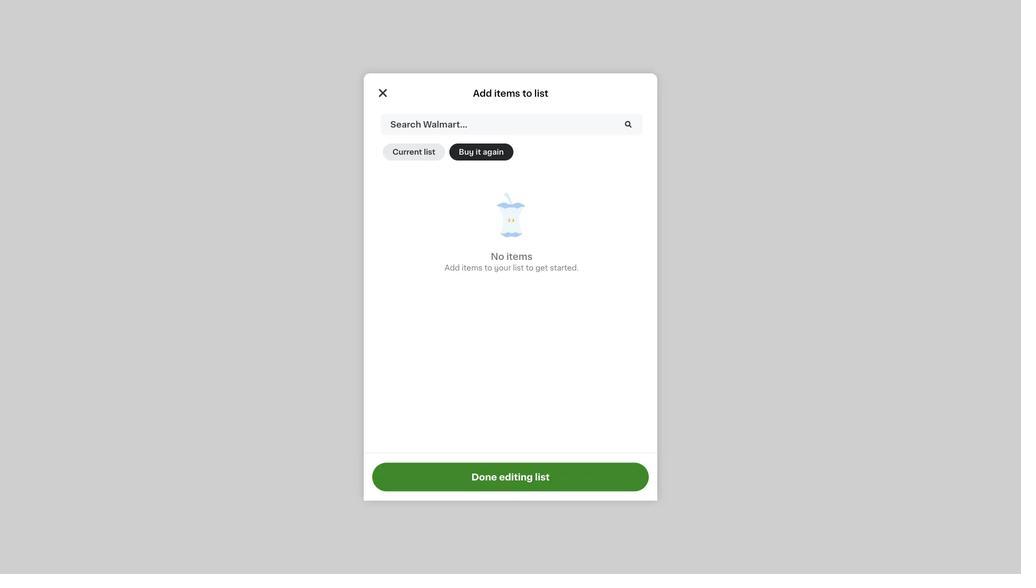 Task type: vqa. For each thing, say whether or not it's contained in the screenshot.
Current
yes



Task type: locate. For each thing, give the bounding box(es) containing it.
0 vertical spatial items
[[494, 89, 521, 98]]

search walmart... button
[[381, 114, 643, 135]]

list up search walmart... button
[[535, 89, 549, 98]]

current list button
[[383, 144, 445, 161]]

1 vertical spatial add
[[445, 264, 460, 272]]

list right your
[[513, 264, 524, 272]]

0 vertical spatial add
[[473, 89, 492, 98]]

no
[[491, 252, 505, 262]]

get
[[536, 264, 548, 272]]

editing
[[499, 473, 533, 482]]

items up search walmart... button
[[494, 89, 521, 98]]

2 vertical spatial items
[[462, 264, 483, 272]]

list inside no items add items to your list to get started.
[[513, 264, 524, 272]]

current
[[393, 148, 422, 156]]

started.
[[550, 264, 579, 272]]

items left your
[[462, 264, 483, 272]]

it
[[476, 148, 481, 156]]

items
[[494, 89, 521, 98], [507, 252, 533, 262], [462, 264, 483, 272]]

1 vertical spatial items
[[507, 252, 533, 262]]

add
[[473, 89, 492, 98], [445, 264, 460, 272]]

0 horizontal spatial add
[[445, 264, 460, 272]]

1 horizontal spatial add
[[473, 89, 492, 98]]

to left get
[[526, 264, 534, 272]]

to up search walmart... button
[[523, 89, 533, 98]]

list
[[535, 89, 549, 98], [424, 148, 436, 156], [513, 264, 524, 272], [535, 473, 550, 482]]

no items add items to your list to get started.
[[445, 252, 579, 272]]

items for add
[[494, 89, 521, 98]]

add up search walmart... button
[[473, 89, 492, 98]]

buy it again button
[[450, 144, 514, 161]]

add left your
[[445, 264, 460, 272]]

items up your
[[507, 252, 533, 262]]

search walmart...
[[391, 120, 468, 129]]

done
[[472, 473, 497, 482]]

list_add_items dialog
[[364, 73, 658, 501]]

to
[[523, 89, 533, 98], [485, 264, 493, 272], [526, 264, 534, 272]]

current list
[[393, 148, 436, 156]]



Task type: describe. For each thing, give the bounding box(es) containing it.
walmart...
[[423, 120, 468, 129]]

buy it again
[[459, 148, 504, 156]]

buy
[[459, 148, 474, 156]]

items for no
[[507, 252, 533, 262]]

again
[[483, 148, 504, 156]]

to left your
[[485, 264, 493, 272]]

list right the current
[[424, 148, 436, 156]]

add inside no items add items to your list to get started.
[[445, 264, 460, 272]]

your
[[494, 264, 511, 272]]

done editing list button
[[373, 463, 649, 492]]

search
[[391, 120, 421, 129]]

list right editing
[[535, 473, 550, 482]]

done editing list
[[472, 473, 550, 482]]

add items to list
[[473, 89, 549, 98]]



